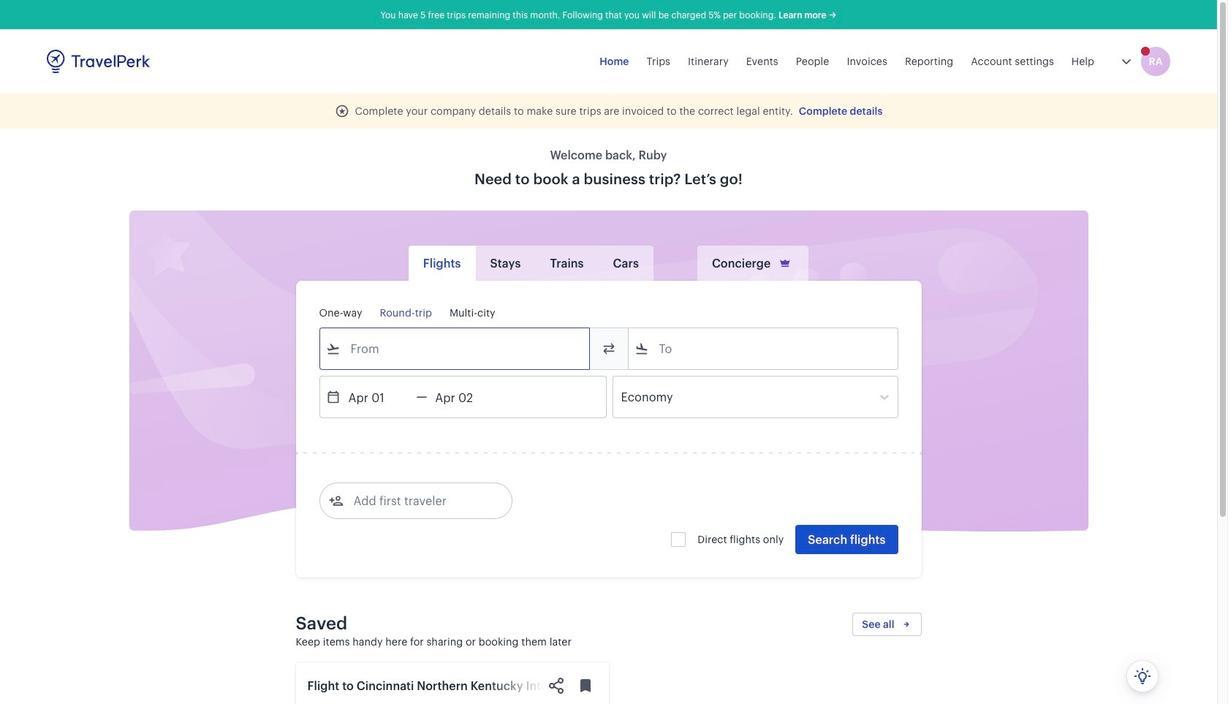 Task type: describe. For each thing, give the bounding box(es) containing it.
Depart text field
[[340, 377, 417, 418]]

Return text field
[[427, 377, 503, 418]]

To search field
[[649, 337, 879, 361]]



Task type: locate. For each thing, give the bounding box(es) containing it.
From search field
[[340, 337, 570, 361]]

Add first traveler search field
[[343, 489, 496, 513]]



